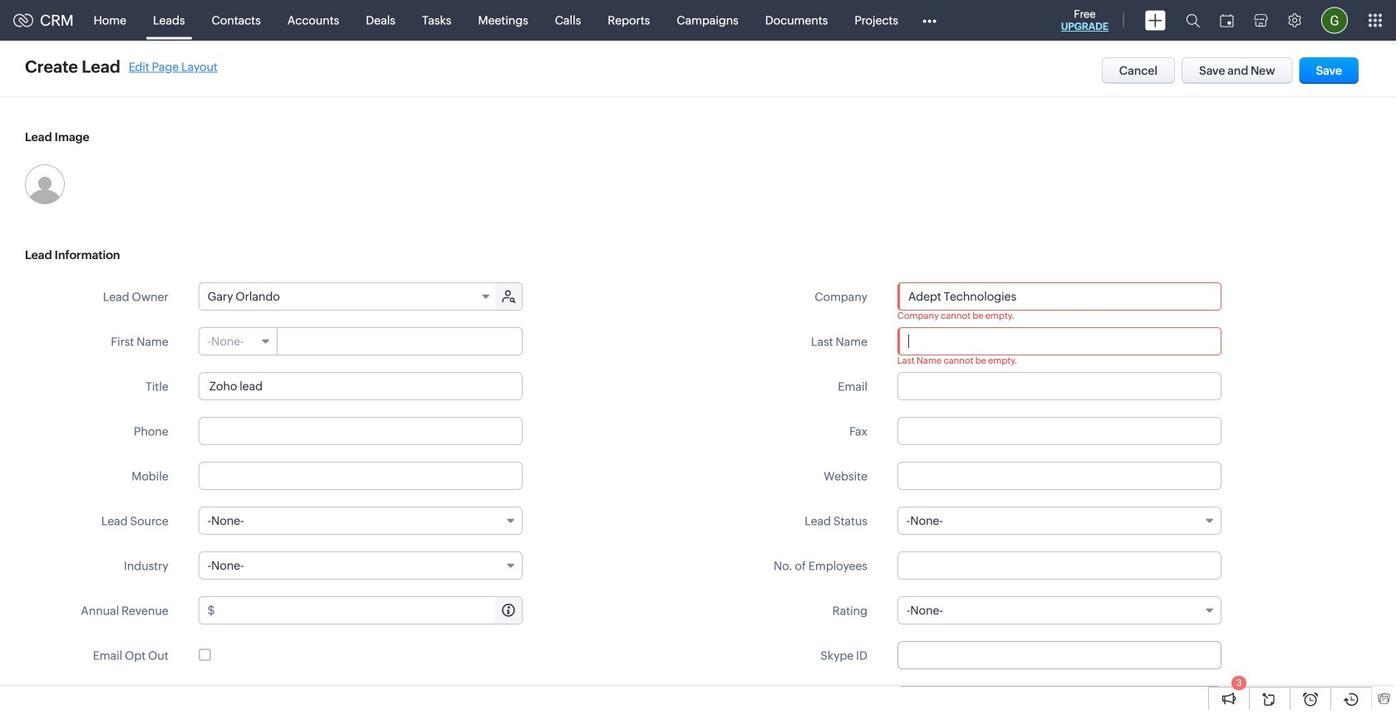 Task type: vqa. For each thing, say whether or not it's contained in the screenshot.
Create Menu element at the right top of the page
yes



Task type: describe. For each thing, give the bounding box(es) containing it.
profile element
[[1312, 0, 1359, 40]]

Other Modules field
[[912, 7, 948, 34]]

logo image
[[13, 14, 33, 27]]

image image
[[25, 165, 65, 205]]

search element
[[1177, 0, 1211, 41]]

search image
[[1186, 13, 1201, 27]]



Task type: locate. For each thing, give the bounding box(es) containing it.
None text field
[[199, 372, 523, 401], [898, 372, 1222, 401], [199, 417, 523, 446], [898, 417, 1222, 446], [199, 462, 523, 491], [898, 462, 1222, 491], [898, 552, 1222, 580], [217, 598, 522, 624], [898, 642, 1222, 670], [898, 687, 1222, 711], [199, 372, 523, 401], [898, 372, 1222, 401], [199, 417, 523, 446], [898, 417, 1222, 446], [199, 462, 523, 491], [898, 462, 1222, 491], [898, 552, 1222, 580], [217, 598, 522, 624], [898, 642, 1222, 670], [898, 687, 1222, 711]]

create menu image
[[1146, 10, 1167, 30]]

None text field
[[899, 284, 1221, 310], [898, 328, 1222, 356], [278, 328, 522, 355], [899, 284, 1221, 310], [898, 328, 1222, 356], [278, 328, 522, 355]]

create menu element
[[1136, 0, 1177, 40]]

None field
[[199, 284, 497, 310], [899, 284, 1221, 310], [199, 328, 278, 355], [199, 507, 523, 535], [898, 507, 1222, 535], [199, 552, 523, 580], [898, 597, 1222, 625], [199, 284, 497, 310], [899, 284, 1221, 310], [199, 328, 278, 355], [199, 507, 523, 535], [898, 507, 1222, 535], [199, 552, 523, 580], [898, 597, 1222, 625]]

profile image
[[1322, 7, 1349, 34]]

calendar image
[[1221, 14, 1235, 27]]



